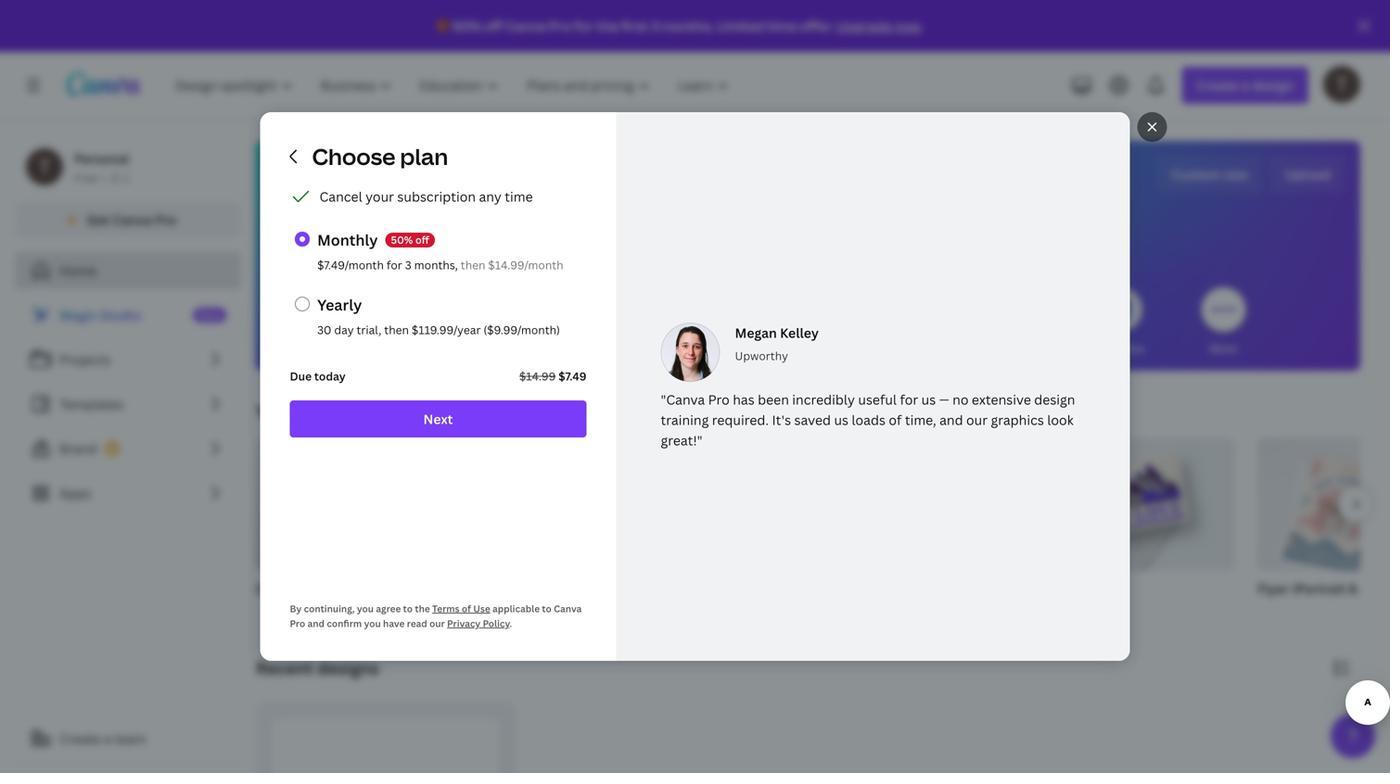 Task type: locate. For each thing, give the bounding box(es) containing it.
megan kelley upworthy
[[735, 324, 819, 364]]

1 vertical spatial then
[[384, 322, 409, 338]]

to left try...
[[385, 400, 403, 423]]

group for resume group
[[857, 438, 1035, 571]]

for down 50% off
[[387, 257, 402, 273]]

apps
[[59, 485, 91, 502]]

2 vertical spatial canva
[[554, 603, 582, 616]]

of left 'time,'
[[889, 411, 902, 429]]

1 vertical spatial .
[[510, 618, 512, 630]]

by continuing, you agree to the terms of use
[[290, 603, 490, 616]]

3 down 50% off
[[405, 257, 412, 273]]

5 group from the left
[[1058, 438, 1236, 571]]

choose
[[312, 141, 396, 172]]

canva
[[506, 17, 546, 35], [113, 211, 152, 229], [554, 603, 582, 616]]

doc group
[[256, 438, 434, 622]]

home link
[[15, 252, 241, 289]]

has
[[733, 391, 755, 409]]

8.5
[[1349, 580, 1368, 598]]

pro up "home" link on the top left of page
[[155, 211, 177, 229]]

next
[[424, 410, 453, 428]]

1 horizontal spatial time
[[768, 17, 797, 35]]

and
[[940, 411, 963, 429], [308, 618, 325, 630]]

first
[[622, 17, 649, 35]]

1 vertical spatial for
[[387, 257, 402, 273]]

list containing magic studio
[[15, 297, 241, 512]]

yearly
[[317, 295, 362, 315]]

None search field
[[530, 224, 1087, 262]]

"canva pro has been incredibly useful for us — no extensive design training required. it's saved us loads of time, and our graphics look great!"
[[661, 391, 1076, 449]]

terms of use link
[[432, 603, 490, 616]]

pro
[[549, 17, 571, 35], [155, 211, 177, 229], [708, 391, 730, 409], [290, 618, 305, 630]]

0 horizontal spatial 3
[[405, 257, 412, 273]]

websites
[[1096, 341, 1145, 356]]

us down incredibly
[[834, 411, 849, 429]]

canva right 'applicable'
[[554, 603, 582, 616]]

monthly
[[317, 230, 378, 250]]

create a team
[[59, 731, 146, 748]]

1 vertical spatial off
[[415, 233, 429, 247]]

0 vertical spatial our
[[967, 411, 988, 429]]

upworthy
[[735, 348, 788, 364]]

upgrade
[[836, 17, 892, 35]]

you for continuing,
[[357, 603, 374, 616]]

time right any
[[505, 188, 533, 205]]

2 vertical spatial you
[[364, 618, 381, 630]]

postcard group
[[1058, 438, 1236, 622]]

free •
[[74, 170, 106, 186]]

get canva pro button
[[15, 202, 241, 237]]

3
[[652, 17, 659, 35], [405, 257, 412, 273]]

then right months,
[[461, 257, 486, 273]]

2 horizontal spatial canva
[[554, 603, 582, 616]]

6 group from the left
[[1258, 438, 1391, 577]]

designs
[[317, 657, 379, 680]]

get
[[87, 211, 110, 229]]

time
[[768, 17, 797, 35], [505, 188, 533, 205]]

to right 'applicable'
[[542, 603, 552, 616]]

1 horizontal spatial canva
[[506, 17, 546, 35]]

yearly 30 day trial, then $119.99/year ($9.99/month)
[[317, 295, 560, 338]]

0 vertical spatial of
[[889, 411, 902, 429]]

then right trial, on the top left of the page
[[384, 322, 409, 338]]

group for flyer (portrait 8.5 × 11 in) group
[[1258, 438, 1391, 577]]

0 horizontal spatial off
[[415, 233, 429, 247]]

0 horizontal spatial us
[[834, 411, 849, 429]]

1 vertical spatial 50%
[[391, 233, 413, 247]]

1 horizontal spatial 3
[[652, 17, 659, 35]]

incredibly
[[793, 391, 855, 409]]

by
[[290, 603, 302, 616]]

0 horizontal spatial the
[[415, 603, 430, 616]]

pro left has on the bottom right of page
[[708, 391, 730, 409]]

1 horizontal spatial and
[[940, 411, 963, 429]]

get canva pro
[[87, 211, 177, 229]]

for left the first
[[574, 17, 594, 35]]

0 vertical spatial for
[[574, 17, 594, 35]]

you right will
[[744, 162, 800, 203]]

1 horizontal spatial then
[[461, 257, 486, 273]]

0 horizontal spatial and
[[308, 618, 325, 630]]

you
[[256, 400, 286, 423]]

home
[[59, 262, 97, 280]]

🎁 50% off canva pro for the first 3 months. limited time offer. upgrade now .
[[437, 17, 924, 35]]

1 horizontal spatial the
[[597, 17, 619, 35]]

0 vertical spatial off
[[484, 17, 503, 35]]

1 horizontal spatial our
[[967, 411, 988, 429]]

. down 'applicable'
[[510, 618, 512, 630]]

off up months,
[[415, 233, 429, 247]]

a
[[104, 731, 111, 748]]

then inside yearly 30 day trial, then $119.99/year ($9.99/month)
[[384, 322, 409, 338]]

privacy policy .
[[447, 618, 512, 630]]

flyer
[[1258, 580, 1290, 598]]

flyer (portrait 8.5 × 11
[[1258, 580, 1391, 598]]

our down terms at the left bottom of the page
[[430, 618, 445, 630]]

terms
[[432, 603, 460, 616]]

1
[[123, 170, 129, 186]]

new
[[199, 308, 221, 322]]

have
[[383, 618, 405, 630]]

1 vertical spatial of
[[462, 603, 471, 616]]

you for will
[[744, 162, 800, 203]]

off right the 🎁
[[484, 17, 503, 35]]

0 horizontal spatial .
[[510, 618, 512, 630]]

canva right the 🎁
[[506, 17, 546, 35]]

projects link
[[15, 341, 241, 378]]

2 horizontal spatial for
[[900, 391, 919, 409]]

1 vertical spatial canva
[[113, 211, 152, 229]]

us left —
[[922, 391, 936, 409]]

3 right the first
[[652, 17, 659, 35]]

months,
[[414, 257, 458, 273]]

1 horizontal spatial 50%
[[453, 17, 481, 35]]

required.
[[712, 411, 769, 429]]

for up 'time,'
[[900, 391, 919, 409]]

0 horizontal spatial then
[[384, 322, 409, 338]]

whiteboards button
[[566, 275, 635, 371]]

social media
[[774, 341, 843, 356]]

0 vertical spatial you
[[744, 162, 800, 203]]

any
[[479, 188, 502, 205]]

due
[[290, 369, 312, 384]]

next button
[[290, 401, 587, 438]]

0 vertical spatial .
[[921, 17, 924, 35]]

1 horizontal spatial .
[[921, 17, 924, 35]]

0 vertical spatial then
[[461, 257, 486, 273]]

limited
[[717, 17, 765, 35]]

you left have
[[364, 618, 381, 630]]

0 horizontal spatial canva
[[113, 211, 152, 229]]

of up privacy in the bottom of the page
[[462, 603, 471, 616]]

1 vertical spatial our
[[430, 618, 445, 630]]

resume group
[[857, 438, 1035, 571]]

$7.49
[[559, 369, 587, 384]]

50% right the 🎁
[[453, 17, 481, 35]]

magic studio
[[59, 307, 141, 324]]

1 vertical spatial and
[[308, 618, 325, 630]]

the left the first
[[597, 17, 619, 35]]

the up read
[[415, 603, 430, 616]]

0 vertical spatial canva
[[506, 17, 546, 35]]

group
[[256, 438, 434, 571], [456, 438, 635, 571], [657, 438, 835, 571], [857, 438, 1035, 571], [1058, 438, 1236, 571], [1258, 438, 1391, 577]]

free
[[74, 170, 98, 186]]

read
[[407, 618, 427, 630]]

$14.99
[[519, 369, 556, 384]]

50%
[[453, 17, 481, 35], [391, 233, 413, 247]]

more
[[1210, 341, 1238, 356]]

0 horizontal spatial our
[[430, 618, 445, 630]]

canva right get on the left top of the page
[[113, 211, 152, 229]]

and down —
[[940, 411, 963, 429]]

the
[[597, 17, 619, 35], [415, 603, 430, 616]]

50% up $7.49/month for 3 months, then $14.99/month at top
[[391, 233, 413, 247]]

our
[[967, 411, 988, 429], [430, 618, 445, 630]]

2 group from the left
[[456, 438, 635, 571]]

of
[[889, 411, 902, 429], [462, 603, 471, 616]]

1 horizontal spatial for
[[574, 17, 594, 35]]

1 vertical spatial us
[[834, 411, 849, 429]]

now
[[894, 17, 921, 35]]

•
[[101, 170, 106, 186]]

1 horizontal spatial of
[[889, 411, 902, 429]]

pro down by
[[290, 618, 305, 630]]

extensive
[[972, 391, 1031, 409]]

studio
[[100, 307, 141, 324]]

2 vertical spatial for
[[900, 391, 919, 409]]

list
[[15, 297, 241, 512]]

for
[[574, 17, 594, 35], [387, 257, 402, 273], [900, 391, 919, 409]]

no
[[953, 391, 969, 409]]

social
[[774, 341, 807, 356]]

1 vertical spatial you
[[357, 603, 374, 616]]

more button
[[1202, 275, 1246, 371]]

—
[[939, 391, 950, 409]]

4 group from the left
[[857, 438, 1035, 571]]

time left offer.
[[768, 17, 797, 35]]

0 vertical spatial us
[[922, 391, 936, 409]]

3 group from the left
[[657, 438, 835, 571]]

0 horizontal spatial time
[[505, 188, 533, 205]]

.
[[921, 17, 924, 35], [510, 618, 512, 630]]

flyer (portrait 8.5 × 11 in) group
[[1258, 438, 1391, 622]]

. right upgrade
[[921, 17, 924, 35]]

graphics
[[991, 411, 1044, 429]]

it's
[[772, 411, 791, 429]]

our down no
[[967, 411, 988, 429]]

try...
[[407, 400, 443, 423]]

and down continuing,
[[308, 618, 325, 630]]

0 vertical spatial 50%
[[453, 17, 481, 35]]

0 vertical spatial 3
[[652, 17, 659, 35]]

due today
[[290, 369, 346, 384]]

our inside applicable to canva pro and confirm you have read our
[[430, 618, 445, 630]]

0 vertical spatial and
[[940, 411, 963, 429]]

you left agree
[[357, 603, 374, 616]]

1 group from the left
[[256, 438, 434, 571]]

cancel
[[320, 188, 362, 205]]

1 vertical spatial the
[[415, 603, 430, 616]]



Task type: vqa. For each thing, say whether or not it's contained in the screenshot.
Social
yes



Task type: describe. For each thing, give the bounding box(es) containing it.
policy
[[483, 618, 510, 630]]

(portrait
[[1293, 580, 1346, 598]]

saved
[[795, 411, 831, 429]]

group for the whiteboard group
[[456, 438, 635, 571]]

pro inside the "canva pro has been incredibly useful for us — no extensive design training required. it's saved us loads of time, and our graphics look great!"
[[708, 391, 730, 409]]

pro inside applicable to canva pro and confirm you have read our
[[290, 618, 305, 630]]

applicable
[[493, 603, 540, 616]]

$14.99/month
[[488, 257, 564, 273]]

you inside applicable to canva pro and confirm you have read our
[[364, 618, 381, 630]]

recent
[[256, 657, 313, 680]]

months.
[[662, 17, 714, 35]]

media
[[809, 341, 843, 356]]

for inside the "canva pro has been incredibly useful for us — no extensive design training required. it's saved us loads of time, and our graphics look great!"
[[900, 391, 919, 409]]

group for doc group
[[256, 438, 434, 571]]

confirm
[[327, 618, 362, 630]]

what will you
[[606, 162, 806, 203]]

then for yearly
[[384, 322, 409, 338]]

want
[[342, 400, 381, 423]]

0 horizontal spatial for
[[387, 257, 402, 273]]

recent designs
[[256, 657, 379, 680]]

apps link
[[15, 475, 241, 512]]

training
[[661, 411, 709, 429]]

11
[[1381, 580, 1391, 598]]

0 horizontal spatial 50%
[[391, 233, 413, 247]]

team
[[115, 731, 146, 748]]

applicable to canva pro and confirm you have read our
[[290, 603, 582, 630]]

your
[[366, 188, 394, 205]]

templates link
[[15, 386, 241, 423]]

been
[[758, 391, 789, 409]]

today
[[314, 369, 346, 384]]

websites button
[[1096, 275, 1145, 371]]

0 horizontal spatial of
[[462, 603, 471, 616]]

personal
[[74, 150, 129, 167]]

privacy
[[447, 618, 481, 630]]

offer.
[[800, 17, 834, 35]]

$119.99/year
[[412, 322, 481, 338]]

pro inside button
[[155, 211, 177, 229]]

trial,
[[357, 322, 382, 338]]

and inside the "canva pro has been incredibly useful for us — no extensive design training required. it's saved us loads of time, and our graphics look great!"
[[940, 411, 963, 429]]

0 vertical spatial time
[[768, 17, 797, 35]]

1 vertical spatial 3
[[405, 257, 412, 273]]

×
[[1371, 580, 1378, 598]]

plan
[[400, 141, 448, 172]]

1 horizontal spatial off
[[484, 17, 503, 35]]

to inside applicable to canva pro and confirm you have read our
[[542, 603, 552, 616]]

our inside the "canva pro has been incredibly useful for us — no extensive design training required. it's saved us loads of time, and our graphics look great!"
[[967, 411, 988, 429]]

0 vertical spatial the
[[597, 17, 619, 35]]

privacy policy link
[[447, 618, 510, 630]]

1 horizontal spatial us
[[922, 391, 936, 409]]

create a team button
[[15, 721, 241, 758]]

brand link
[[15, 430, 241, 468]]

then for $7.49/month
[[461, 257, 486, 273]]

and inside applicable to canva pro and confirm you have read our
[[308, 618, 325, 630]]

magic
[[59, 307, 97, 324]]

presentations
[[667, 341, 742, 356]]

($9.99/month)
[[484, 322, 560, 338]]

$14.99 $7.49
[[519, 369, 587, 384]]

top level navigation element
[[163, 67, 745, 104]]

to up read
[[403, 603, 413, 616]]

agree
[[376, 603, 401, 616]]

1 vertical spatial time
[[505, 188, 533, 205]]

of inside the "canva pro has been incredibly useful for us — no extensive design training required. it's saved us loads of time, and our graphics look great!"
[[889, 411, 902, 429]]

🎁
[[437, 17, 450, 35]]

whiteboard group
[[456, 438, 635, 622]]

time,
[[905, 411, 937, 429]]

look
[[1048, 411, 1074, 429]]

canva inside button
[[113, 211, 152, 229]]

30
[[317, 322, 332, 338]]

what
[[606, 162, 685, 203]]

great!"
[[661, 432, 703, 449]]

megan
[[735, 324, 777, 342]]

social media button
[[774, 275, 843, 371]]

create
[[59, 731, 101, 748]]

projects
[[59, 351, 111, 369]]

presentations button
[[667, 275, 742, 371]]

pro left the first
[[549, 17, 571, 35]]

$7.49/month
[[317, 257, 384, 273]]

loads
[[852, 411, 886, 429]]

$7.49/month for 3 months, then $14.99/month
[[317, 257, 564, 273]]

might
[[290, 400, 338, 423]]

brand
[[59, 440, 97, 458]]

group for postcard group
[[1058, 438, 1236, 571]]

design
[[1035, 391, 1076, 409]]

canva inside applicable to canva pro and confirm you have read our
[[554, 603, 582, 616]]

doc
[[256, 580, 281, 598]]



